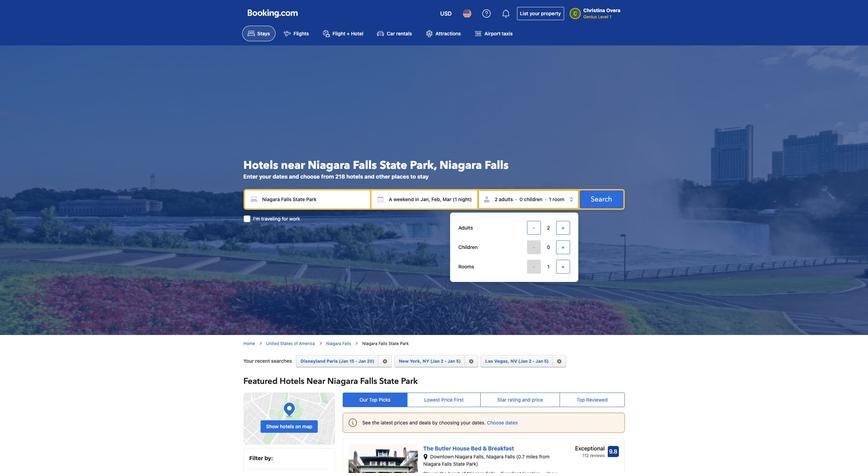 Task type: describe. For each thing, give the bounding box(es) containing it.
park)
[[467, 461, 478, 467]]

stay
[[418, 173, 429, 180]]

reviews
[[590, 453, 605, 458]]

home
[[244, 341, 255, 346]]

car rentals link
[[372, 26, 418, 41]]

from inside downtown niagara falls, niagara falls (0.7 miles from niagara falls state park)
[[540, 454, 550, 460]]

disneyland
[[301, 358, 326, 364]]

see the latest prices and deals by choosing your dates. choose dates
[[363, 420, 518, 426]]

dates inside status
[[506, 420, 518, 426]]

states
[[280, 341, 293, 346]]

state inside the hotels near niagara falls state park, niagara falls enter your dates and choose from 218 hotels and other places to stay
[[380, 158, 407, 173]]

featured
[[244, 376, 278, 387]]

genius
[[584, 14, 597, 19]]

niagara down downtown
[[424, 461, 441, 467]]

1 vertical spatial park
[[401, 376, 418, 387]]

attractions
[[436, 31, 461, 37]]

niagara falls state park link
[[363, 341, 409, 346]]

other
[[376, 173, 391, 180]]

children
[[524, 196, 543, 202]]

adults
[[499, 196, 513, 202]]

(1
[[453, 196, 457, 202]]

bed
[[471, 445, 482, 452]]

and down near
[[289, 173, 299, 180]]

usd button
[[436, 5, 456, 22]]

airport taxis link
[[470, 26, 519, 41]]

niagara up 218
[[308, 158, 350, 173]]

and left the price
[[523, 397, 531, 403]]

scored 9.8 element
[[608, 446, 619, 457]]

9.8
[[610, 448, 618, 455]]

your
[[244, 358, 254, 364]]

1 vertical spatial 1
[[549, 196, 552, 202]]

+ for children
[[562, 244, 565, 250]]

car
[[387, 31, 395, 37]]

+ button for 1
[[557, 260, 570, 274]]

none search field containing search
[[244, 189, 625, 282]]

rating
[[508, 397, 521, 403]]

112
[[583, 453, 589, 458]]

for
[[282, 216, 288, 222]]

&
[[483, 445, 487, 452]]

show
[[266, 424, 279, 429]]

mar
[[443, 196, 452, 202]]

lowest price first
[[424, 397, 464, 403]]

united
[[266, 341, 279, 346]]

1 inside christina overa genius level 1
[[610, 14, 612, 19]]

20)
[[367, 359, 375, 364]]

weekend
[[394, 196, 414, 202]]

taxis
[[502, 31, 513, 37]]

price
[[442, 397, 453, 403]]

your inside status
[[461, 420, 471, 426]]

a weekend in jan, feb, mar (1 night)
[[389, 196, 472, 202]]

hotels inside the hotels near niagara falls state park, niagara falls enter your dates and choose from 218 hotels and other places to stay
[[244, 158, 278, 173]]

airport
[[485, 31, 501, 37]]

niagara inside niagara falls link
[[326, 341, 341, 346]]

list your property
[[520, 10, 561, 16]]

5) for new york, ny
[[457, 359, 461, 364]]

15
[[350, 359, 355, 364]]

downtown
[[430, 454, 454, 460]]

york, ny
[[410, 358, 430, 364]]

0 vertical spatial park
[[400, 341, 409, 346]]

(0.7
[[517, 454, 525, 460]]

stays
[[257, 31, 270, 37]]

1 horizontal spatial hotels
[[280, 376, 305, 387]]

exceptional
[[576, 445, 605, 452]]

level
[[599, 14, 609, 19]]

park,
[[410, 158, 437, 173]]

- button for 2
[[527, 221, 541, 235]]

first
[[454, 397, 464, 403]]

show hotels on map link
[[244, 393, 335, 445]]

niagara up night)
[[440, 158, 482, 173]]

latest
[[381, 420, 393, 426]]

hotels inside "button"
[[280, 424, 294, 429]]

2 left adults
[[495, 196, 498, 202]]

niagara falls
[[326, 341, 351, 346]]

airport taxis
[[485, 31, 513, 37]]

feb,
[[432, 196, 442, 202]]

show hotels on map
[[266, 424, 312, 429]]

hotel
[[351, 31, 364, 37]]

+ for rooms
[[562, 263, 565, 269]]

state inside downtown niagara falls, niagara falls (0.7 miles from niagara falls state park)
[[454, 461, 465, 467]]

2 vertical spatial 1
[[548, 263, 550, 269]]

united states of america link
[[266, 341, 315, 347]]

1 · from the left
[[516, 196, 517, 202]]

rooms
[[459, 263, 474, 269]]

the
[[372, 420, 380, 426]]

christina overa genius level 1
[[584, 7, 621, 19]]

2 adults · 0 children · 1 room
[[495, 196, 565, 202]]

rentals
[[396, 31, 412, 37]]

night)
[[459, 196, 472, 202]]

- button for 0
[[527, 240, 541, 254]]

list
[[520, 10, 529, 16]]

+ for adults
[[562, 225, 565, 231]]

jan,
[[421, 196, 430, 202]]



Task type: locate. For each thing, give the bounding box(es) containing it.
filter by:
[[250, 455, 273, 461]]

paris
[[327, 358, 338, 364]]

flight + hotel link
[[318, 26, 369, 41]]

top reviewed
[[577, 397, 608, 403]]

2 - button from the top
[[527, 240, 541, 254]]

1 horizontal spatial ·
[[545, 196, 547, 202]]

3 (jan from the left
[[519, 359, 528, 364]]

status
[[343, 413, 625, 433]]

search
[[591, 194, 613, 204]]

choose
[[301, 173, 320, 180]]

1 horizontal spatial 0
[[547, 244, 550, 250]]

1 horizontal spatial 5)
[[545, 359, 549, 364]]

2
[[495, 196, 498, 202], [547, 225, 550, 231], [441, 359, 444, 364], [529, 359, 532, 364]]

united states of america
[[266, 341, 315, 346]]

jan inside las vegas, nv (jan 2 - jan 5)
[[536, 359, 544, 364]]

+ button
[[557, 221, 570, 235], [557, 240, 570, 254], [557, 260, 570, 274]]

on
[[296, 424, 301, 429]]

(jan inside new york, ny (jan 2 - jan 5)
[[431, 359, 440, 364]]

america
[[299, 341, 315, 346]]

dates down near
[[273, 173, 288, 180]]

1 vertical spatial from
[[540, 454, 550, 460]]

dates right choose
[[506, 420, 518, 426]]

hotels near niagara falls state park, niagara falls enter your dates and choose from 218 hotels and other places to stay
[[244, 158, 509, 180]]

show hotels on map button
[[261, 420, 318, 433]]

star rating and price
[[498, 397, 543, 403]]

2 inside new york, ny (jan 2 - jan 5)
[[441, 359, 444, 364]]

1 vertical spatial 0
[[547, 244, 550, 250]]

0 horizontal spatial dates
[[273, 173, 288, 180]]

your inside the hotels near niagara falls state park, niagara falls enter your dates and choose from 218 hotels and other places to stay
[[259, 173, 271, 180]]

· right adults
[[516, 196, 517, 202]]

the
[[424, 445, 434, 452]]

0 horizontal spatial jan
[[359, 359, 366, 364]]

2 horizontal spatial your
[[530, 10, 540, 16]]

exceptional 112 reviews
[[576, 445, 605, 458]]

· right children
[[545, 196, 547, 202]]

dates
[[273, 173, 288, 180], [506, 420, 518, 426]]

disneyland paris (jan 15 - jan 20)
[[301, 358, 375, 364]]

niagara down disneyland paris (jan 15 - jan 20)
[[328, 376, 358, 387]]

from left 218
[[321, 173, 334, 180]]

niagara down breakfast
[[487, 454, 504, 460]]

to
[[411, 173, 416, 180]]

·
[[516, 196, 517, 202], [545, 196, 547, 202]]

niagara down house
[[455, 454, 473, 460]]

park
[[400, 341, 409, 346], [401, 376, 418, 387]]

1 horizontal spatial from
[[540, 454, 550, 460]]

and left "other"
[[365, 173, 375, 180]]

booking.com online hotel reservations image
[[248, 9, 298, 18]]

park up new
[[400, 341, 409, 346]]

- inside new york, ny (jan 2 - jan 5)
[[445, 359, 447, 364]]

search button
[[580, 190, 624, 208]]

room
[[553, 196, 565, 202]]

i'm
[[253, 216, 260, 222]]

downtown niagara falls, niagara falls (0.7 miles from niagara falls state park)
[[424, 454, 550, 467]]

(jan inside las vegas, nv (jan 2 - jan 5)
[[519, 359, 528, 364]]

choose dates button
[[487, 419, 518, 426]]

by:
[[265, 455, 273, 461]]

1 top from the left
[[369, 397, 378, 403]]

(jan for disneyland paris
[[339, 359, 349, 364]]

1 vertical spatial hotels
[[280, 424, 294, 429]]

+ button for 2
[[557, 221, 570, 235]]

park down new
[[401, 376, 418, 387]]

overa
[[607, 7, 621, 13]]

0 horizontal spatial your
[[259, 173, 271, 180]]

your right list
[[530, 10, 540, 16]]

niagara falls link
[[326, 341, 351, 347]]

and left deals on the left
[[410, 420, 418, 426]]

your
[[530, 10, 540, 16], [259, 173, 271, 180], [461, 420, 471, 426]]

1 horizontal spatial your
[[461, 420, 471, 426]]

jan inside disneyland paris (jan 15 - jan 20)
[[359, 359, 366, 364]]

our top picks
[[360, 397, 391, 403]]

1
[[610, 14, 612, 19], [549, 196, 552, 202], [548, 263, 550, 269]]

1 horizontal spatial (jan
[[431, 359, 440, 364]]

lowest
[[424, 397, 440, 403]]

butler
[[435, 445, 451, 452]]

0 vertical spatial 1
[[610, 14, 612, 19]]

0 vertical spatial your
[[530, 10, 540, 16]]

from inside the hotels near niagara falls state park, niagara falls enter your dates and choose from 218 hotels and other places to stay
[[321, 173, 334, 180]]

jan left las vegas,&nbsp;nv
 - remove this item from your recent searches 'image'
[[536, 359, 544, 364]]

las vegas,&nbsp;nv
 - remove this item from your recent searches image
[[557, 359, 562, 364]]

2 horizontal spatial jan
[[536, 359, 544, 364]]

places
[[392, 173, 409, 180]]

- inside las vegas, nv (jan 2 - jan 5)
[[533, 359, 535, 364]]

flights
[[294, 31, 309, 37]]

2 5) from the left
[[545, 359, 549, 364]]

1 jan from the left
[[359, 359, 366, 364]]

hotels inside the hotels near niagara falls state park, niagara falls enter your dates and choose from 218 hotels and other places to stay
[[347, 173, 363, 180]]

disneyland paris
 - remove this item from your recent searches image
[[383, 359, 388, 364]]

house
[[453, 445, 470, 452]]

0 vertical spatial hotels
[[244, 158, 278, 173]]

5) inside las vegas, nv (jan 2 - jan 5)
[[545, 359, 549, 364]]

2 vertical spatial - button
[[527, 260, 541, 274]]

1 horizontal spatial top
[[577, 397, 585, 403]]

5) for las vegas, nv
[[545, 359, 549, 364]]

0 vertical spatial - button
[[527, 221, 541, 235]]

status containing see the latest prices and deals by choosing your dates.
[[343, 413, 625, 433]]

dates.
[[472, 420, 486, 426]]

hotels
[[347, 173, 363, 180], [280, 424, 294, 429]]

(jan inside disneyland paris (jan 15 - jan 20)
[[339, 359, 349, 364]]

falls
[[353, 158, 377, 173], [485, 158, 509, 173], [343, 341, 351, 346], [379, 341, 388, 346], [360, 376, 377, 387], [505, 454, 515, 460], [442, 461, 452, 467]]

top
[[369, 397, 378, 403], [577, 397, 585, 403]]

(jan
[[339, 359, 349, 364], [431, 359, 440, 364], [519, 359, 528, 364]]

niagara up paris
[[326, 341, 341, 346]]

1 horizontal spatial jan
[[448, 359, 455, 364]]

hotels up enter
[[244, 158, 278, 173]]

featured hotels near niagara falls state park
[[244, 376, 418, 387]]

218
[[335, 173, 345, 180]]

0 horizontal spatial (jan
[[339, 359, 349, 364]]

2 right vegas, nv in the right of the page
[[529, 359, 532, 364]]

by
[[433, 420, 438, 426]]

2 vertical spatial + button
[[557, 260, 570, 274]]

1 horizontal spatial hotels
[[347, 173, 363, 180]]

5) left 'new york,&nbsp;ny
 - remove this item from your recent searches' image
[[457, 359, 461, 364]]

hotels
[[244, 158, 278, 173], [280, 376, 305, 387]]

2 + button from the top
[[557, 240, 570, 254]]

usd
[[441, 10, 452, 17]]

0 vertical spatial from
[[321, 173, 334, 180]]

top right our
[[369, 397, 378, 403]]

jan left 20)
[[359, 359, 366, 364]]

(jan right vegas, nv in the right of the page
[[519, 359, 528, 364]]

picks
[[379, 397, 391, 403]]

0 vertical spatial hotels
[[347, 173, 363, 180]]

niagara falls state park
[[363, 341, 409, 346]]

0 vertical spatial + button
[[557, 221, 570, 235]]

0 horizontal spatial 5)
[[457, 359, 461, 364]]

hotels right 218
[[347, 173, 363, 180]]

svg image
[[377, 196, 384, 203]]

1 vertical spatial + button
[[557, 240, 570, 254]]

0 horizontal spatial from
[[321, 173, 334, 180]]

star
[[498, 397, 507, 403]]

your left dates.
[[461, 420, 471, 426]]

reviewed
[[587, 397, 608, 403]]

top left reviewed
[[577, 397, 585, 403]]

in
[[415, 196, 420, 202]]

las vegas, nv (jan 2 - jan 5)
[[486, 358, 549, 364]]

1 vertical spatial your
[[259, 173, 271, 180]]

5) left las vegas,&nbsp;nv
 - remove this item from your recent searches 'image'
[[545, 359, 549, 364]]

1 + button from the top
[[557, 221, 570, 235]]

children
[[459, 244, 478, 250]]

2 · from the left
[[545, 196, 547, 202]]

0 horizontal spatial hotels
[[280, 424, 294, 429]]

miles
[[526, 454, 538, 460]]

None search field
[[244, 189, 625, 282]]

hotels down searches
[[280, 376, 305, 387]]

+ button for 0
[[557, 240, 570, 254]]

2 right york, ny
[[441, 359, 444, 364]]

choosing
[[439, 420, 460, 426]]

1 horizontal spatial dates
[[506, 420, 518, 426]]

your recent searches
[[244, 358, 292, 364]]

1 vertical spatial dates
[[506, 420, 518, 426]]

flight
[[333, 31, 346, 37]]

- button for 1
[[527, 260, 541, 274]]

2 inside las vegas, nv (jan 2 - jan 5)
[[529, 359, 532, 364]]

new york, ny (jan 2 - jan 5)
[[399, 358, 461, 364]]

0 horizontal spatial ·
[[516, 196, 517, 202]]

niagara up 20)
[[363, 341, 378, 346]]

(jan left the 15
[[339, 359, 349, 364]]

2 jan from the left
[[448, 359, 455, 364]]

a
[[389, 196, 392, 202]]

jan for new york, ny
[[448, 359, 455, 364]]

(jan right york, ny
[[431, 359, 440, 364]]

1 - button from the top
[[527, 221, 541, 235]]

Type your destination search field
[[245, 190, 370, 208]]

2 vertical spatial your
[[461, 420, 471, 426]]

2 (jan from the left
[[431, 359, 440, 364]]

0 vertical spatial 0
[[520, 196, 523, 202]]

hotels left on
[[280, 424, 294, 429]]

(jan for new york, ny
[[431, 359, 440, 364]]

0
[[520, 196, 523, 202], [547, 244, 550, 250]]

deals
[[419, 420, 431, 426]]

attractions link
[[421, 26, 467, 41]]

1 vertical spatial - button
[[527, 240, 541, 254]]

2 horizontal spatial (jan
[[519, 359, 528, 364]]

1 vertical spatial hotels
[[280, 376, 305, 387]]

jan left 'new york,&nbsp;ny
 - remove this item from your recent searches' image
[[448, 359, 455, 364]]

0 vertical spatial dates
[[273, 173, 288, 180]]

vegas, nv
[[495, 358, 518, 364]]

our
[[360, 397, 368, 403]]

breakfast
[[488, 445, 514, 452]]

- inside disneyland paris (jan 15 - jan 20)
[[356, 359, 358, 364]]

3 jan from the left
[[536, 359, 544, 364]]

dates inside the hotels near niagara falls state park, niagara falls enter your dates and choose from 218 hotels and other places to stay
[[273, 173, 288, 180]]

0 horizontal spatial hotels
[[244, 158, 278, 173]]

list your property link
[[517, 7, 564, 20]]

the butler house bed & breakfast, hotel near niagara falls state park, niagara falls image
[[349, 444, 418, 473]]

home link
[[244, 341, 255, 347]]

jan for las vegas, nv
[[536, 359, 544, 364]]

car rentals
[[387, 31, 412, 37]]

recent
[[255, 358, 270, 364]]

1 5) from the left
[[457, 359, 461, 364]]

1 (jan from the left
[[339, 359, 349, 364]]

2 top from the left
[[577, 397, 585, 403]]

3 - button from the top
[[527, 260, 541, 274]]

your right enter
[[259, 173, 271, 180]]

(jan for las vegas, nv
[[519, 359, 528, 364]]

new york,&nbsp;ny
 - remove this item from your recent searches image
[[469, 359, 474, 364]]

2 down 2 adults · 0 children · 1 room
[[547, 225, 550, 231]]

flights link
[[279, 26, 315, 41]]

+
[[347, 31, 350, 37], [562, 225, 565, 231], [562, 244, 565, 250], [562, 263, 565, 269]]

0 horizontal spatial top
[[369, 397, 378, 403]]

5) inside new york, ny (jan 2 - jan 5)
[[457, 359, 461, 364]]

0 horizontal spatial 0
[[520, 196, 523, 202]]

jan inside new york, ny (jan 2 - jan 5)
[[448, 359, 455, 364]]

3 + button from the top
[[557, 260, 570, 274]]

las
[[486, 358, 493, 364]]

christina
[[584, 7, 606, 13]]

jan for disneyland paris
[[359, 359, 366, 364]]

from right "miles" at the right bottom
[[540, 454, 550, 460]]

price
[[532, 397, 543, 403]]



Task type: vqa. For each thing, say whether or not it's contained in the screenshot.
2nd - button from the top of the page
yes



